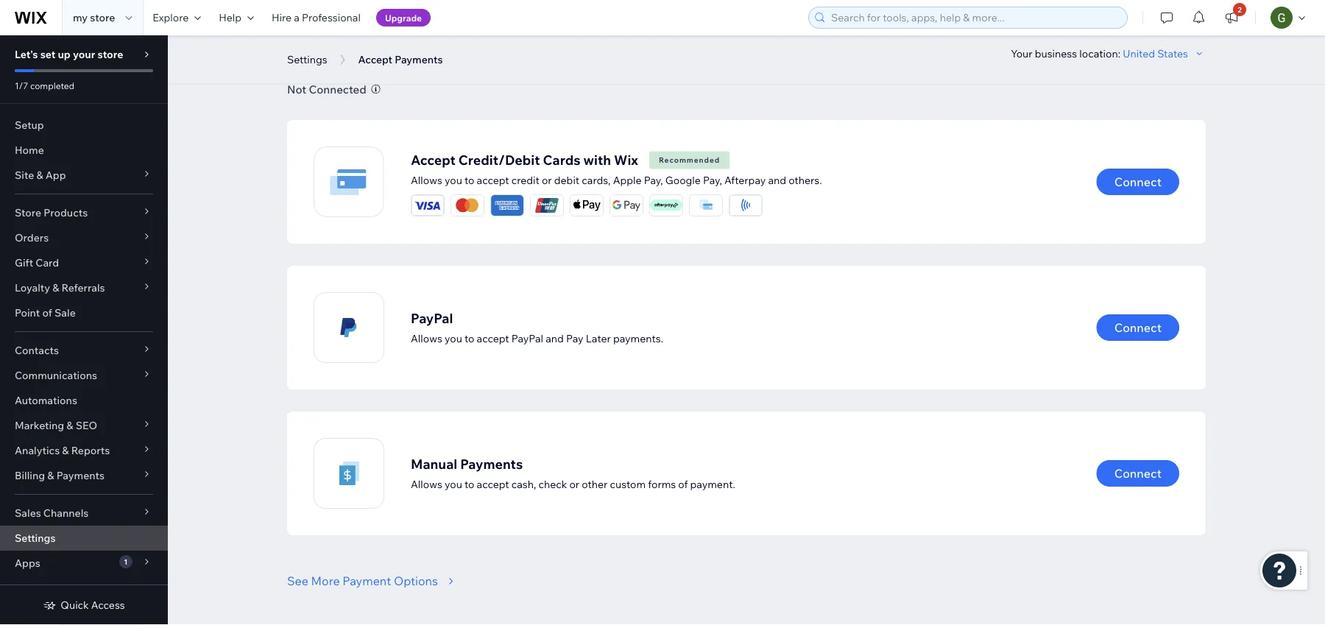 Task type: vqa. For each thing, say whether or not it's contained in the screenshot.
REAL
no



Task type: locate. For each thing, give the bounding box(es) containing it.
0 vertical spatial to
[[465, 174, 475, 186]]

3 connect from the top
[[1115, 466, 1162, 481]]

0 horizontal spatial and
[[546, 332, 564, 345]]

0 vertical spatial accept
[[477, 174, 509, 186]]

mastercard image
[[451, 195, 484, 216]]

1 vertical spatial allows
[[411, 332, 442, 345]]

of right forms
[[678, 478, 688, 491]]

payments up cash,
[[460, 456, 523, 472]]

not
[[287, 82, 306, 96]]

2 connect from the top
[[1115, 320, 1162, 335]]

1 connect from the top
[[1115, 175, 1162, 189]]

business
[[1035, 47, 1077, 60]]

3 to from the top
[[465, 478, 475, 491]]

0 horizontal spatial or
[[542, 174, 552, 186]]

pay left later in the left bottom of the page
[[566, 332, 584, 345]]

connected
[[309, 82, 366, 96]]

upgrade button
[[376, 9, 431, 27]]

united
[[1123, 47, 1155, 60]]

pay right apple
[[644, 174, 661, 186]]

up
[[58, 48, 71, 61]]

2 vertical spatial you
[[445, 478, 462, 491]]

of left 'sale'
[[42, 306, 52, 319]]

1 horizontal spatial payments
[[460, 456, 523, 472]]

3 connect button from the top
[[1097, 460, 1180, 487]]

automations link
[[0, 388, 168, 413]]

set
[[40, 48, 55, 61]]

settings
[[287, 53, 327, 66], [15, 532, 56, 545]]

0 horizontal spatial pay
[[566, 332, 584, 345]]

settings up not
[[287, 53, 327, 66]]

2 vertical spatial connect button
[[1097, 460, 1180, 487]]

accept inside "manual payments allows you to accept cash, check or other custom forms of payment."
[[477, 478, 509, 491]]

, left the afterpay
[[720, 174, 722, 186]]

Search for tools, apps, help & more... field
[[827, 7, 1123, 28]]

2 accept from the top
[[477, 332, 509, 345]]

debit
[[554, 174, 580, 186]]

0 vertical spatial of
[[42, 306, 52, 319]]

1 horizontal spatial pay
[[644, 174, 661, 186]]

settings down sales
[[15, 532, 56, 545]]

access
[[91, 599, 125, 612]]

1 horizontal spatial of
[[678, 478, 688, 491]]

and inside paypal allows you to accept paypal and pay later payments.
[[546, 332, 564, 345]]

home
[[15, 144, 44, 156]]

united states
[[1123, 47, 1188, 60]]

more
[[311, 574, 340, 588]]

2 button
[[1216, 0, 1248, 35]]

credit/debit
[[459, 152, 540, 168]]

let's set up your store
[[15, 48, 123, 61]]

see
[[287, 574, 309, 588]]

pay up wix point of sale icon
[[703, 174, 720, 186]]

gift card
[[15, 256, 59, 269]]

2 to from the top
[[465, 332, 475, 345]]

& left the seo
[[67, 419, 73, 432]]

connect button for manual payments
[[1097, 460, 1180, 487]]

store inside sidebar element
[[98, 48, 123, 61]]

reports
[[71, 444, 110, 457]]

payments down analytics & reports dropdown button
[[56, 469, 105, 482]]

0 vertical spatial settings
[[287, 53, 327, 66]]

& right loyalty
[[52, 281, 59, 294]]

my store
[[73, 11, 115, 24]]

or left 'debit'
[[542, 174, 552, 186]]

3 accept from the top
[[477, 478, 509, 491]]

afterpay image
[[650, 200, 683, 211]]

let's
[[15, 48, 38, 61]]

of
[[42, 306, 52, 319], [678, 478, 688, 491]]

connect
[[1115, 175, 1162, 189], [1115, 320, 1162, 335], [1115, 466, 1162, 481]]

2 vertical spatial allows
[[411, 478, 442, 491]]

of inside sidebar element
[[42, 306, 52, 319]]

sidebar element
[[0, 35, 168, 625]]

1 , from the left
[[661, 174, 663, 186]]

& right "site"
[[36, 169, 43, 182]]

to inside paypal allows you to accept paypal and pay later payments.
[[465, 332, 475, 345]]

google
[[665, 174, 701, 186]]

visa image
[[412, 195, 444, 216]]

a
[[294, 11, 300, 24]]

billing & payments button
[[0, 463, 168, 488]]

referrals
[[61, 281, 105, 294]]

0 horizontal spatial paypal
[[411, 310, 453, 326]]

allows inside paypal allows you to accept paypal and pay later payments.
[[411, 332, 442, 345]]

loyalty
[[15, 281, 50, 294]]

0 vertical spatial allows
[[411, 174, 442, 186]]

, left google
[[661, 174, 663, 186]]

& right billing
[[47, 469, 54, 482]]

store
[[15, 206, 41, 219]]

1 vertical spatial store
[[98, 48, 123, 61]]

1 vertical spatial you
[[445, 332, 462, 345]]

connect for manual payments
[[1115, 466, 1162, 481]]

0 horizontal spatial ,
[[661, 174, 663, 186]]

1 horizontal spatial and
[[768, 174, 787, 186]]

quick access button
[[43, 599, 125, 612]]

sales
[[15, 507, 41, 520]]

payments
[[460, 456, 523, 472], [56, 469, 105, 482]]

cash,
[[512, 478, 536, 491]]

& for site
[[36, 169, 43, 182]]

paypal allows you to accept paypal and pay later payments.
[[411, 310, 664, 345]]

settings inside settings button
[[287, 53, 327, 66]]

& left reports at left
[[62, 444, 69, 457]]

0 vertical spatial you
[[445, 174, 462, 186]]

of inside "manual payments allows you to accept cash, check or other custom forms of payment."
[[678, 478, 688, 491]]

billing & payments
[[15, 469, 105, 482]]

2 vertical spatial to
[[465, 478, 475, 491]]

explore
[[153, 11, 189, 24]]

3 allows from the top
[[411, 478, 442, 491]]

marketing & seo button
[[0, 413, 168, 438]]

0 horizontal spatial of
[[42, 306, 52, 319]]

hire
[[272, 11, 292, 24]]

settings inside settings link
[[15, 532, 56, 545]]

paypal
[[411, 310, 453, 326], [512, 332, 543, 345]]

store right the your
[[98, 48, 123, 61]]

and left later in the left bottom of the page
[[546, 332, 564, 345]]

1 vertical spatial to
[[465, 332, 475, 345]]

pay
[[644, 174, 661, 186], [703, 174, 720, 186], [566, 332, 584, 345]]

0 horizontal spatial settings
[[15, 532, 56, 545]]

0 vertical spatial connect button
[[1097, 169, 1180, 195]]

1 vertical spatial of
[[678, 478, 688, 491]]

custom
[[610, 478, 646, 491]]

1 horizontal spatial paypal
[[512, 332, 543, 345]]

your
[[73, 48, 95, 61]]

payment.
[[690, 478, 736, 491]]

with
[[584, 152, 611, 168]]

quick access
[[61, 599, 125, 612]]

1 vertical spatial paypal
[[512, 332, 543, 345]]

settings button
[[280, 49, 335, 71]]

2 , from the left
[[720, 174, 722, 186]]

0 horizontal spatial payments
[[56, 469, 105, 482]]

and left others.
[[768, 174, 787, 186]]

you
[[445, 174, 462, 186], [445, 332, 462, 345], [445, 478, 462, 491]]

3 you from the top
[[445, 478, 462, 491]]

1 vertical spatial connect button
[[1097, 314, 1180, 341]]

1 vertical spatial or
[[570, 478, 580, 491]]

1 vertical spatial accept
[[477, 332, 509, 345]]

or left other on the left of the page
[[570, 478, 580, 491]]

communications
[[15, 369, 97, 382]]

2 vertical spatial connect
[[1115, 466, 1162, 481]]

other
[[582, 478, 608, 491]]

0 vertical spatial connect
[[1115, 175, 1162, 189]]

1 horizontal spatial ,
[[720, 174, 722, 186]]

store
[[90, 11, 115, 24], [98, 48, 123, 61]]

1 vertical spatial settings
[[15, 532, 56, 545]]

marketing
[[15, 419, 64, 432]]

payments inside dropdown button
[[56, 469, 105, 482]]

pay inside paypal allows you to accept paypal and pay later payments.
[[566, 332, 584, 345]]

card
[[36, 256, 59, 269]]

or
[[542, 174, 552, 186], [570, 478, 580, 491]]

,
[[661, 174, 663, 186], [720, 174, 722, 186]]

2 connect button from the top
[[1097, 314, 1180, 341]]

you inside "manual payments allows you to accept cash, check or other custom forms of payment."
[[445, 478, 462, 491]]

1 vertical spatial connect
[[1115, 320, 1162, 335]]

to
[[465, 174, 475, 186], [465, 332, 475, 345], [465, 478, 475, 491]]

0 vertical spatial paypal
[[411, 310, 453, 326]]

manual
[[411, 456, 457, 472]]

2 you from the top
[[445, 332, 462, 345]]

communications button
[[0, 363, 168, 388]]

2 vertical spatial accept
[[477, 478, 509, 491]]

1 vertical spatial and
[[546, 332, 564, 345]]

allows
[[411, 174, 442, 186], [411, 332, 442, 345], [411, 478, 442, 491]]

1 horizontal spatial settings
[[287, 53, 327, 66]]

check
[[539, 478, 567, 491]]

store right my
[[90, 11, 115, 24]]

2 allows from the top
[[411, 332, 442, 345]]

1 horizontal spatial or
[[570, 478, 580, 491]]

settings for settings button
[[287, 53, 327, 66]]

home link
[[0, 138, 168, 163]]



Task type: describe. For each thing, give the bounding box(es) containing it.
later
[[586, 332, 611, 345]]

see more payment options button
[[287, 572, 460, 590]]

& for loyalty
[[52, 281, 59, 294]]

point
[[15, 306, 40, 319]]

manual payments allows you to accept cash, check or other custom forms of payment.
[[411, 456, 736, 491]]

others.
[[789, 174, 822, 186]]

see more payment options
[[287, 574, 438, 588]]

1 connect button from the top
[[1097, 169, 1180, 195]]

sale
[[55, 306, 76, 319]]

accept credit/debit cards with wix
[[411, 152, 638, 168]]

0 vertical spatial or
[[542, 174, 552, 186]]

completed
[[30, 80, 74, 91]]

connect for paypal
[[1115, 320, 1162, 335]]

1/7
[[15, 80, 28, 91]]

site & app
[[15, 169, 66, 182]]

1 allows from the top
[[411, 174, 442, 186]]

wix
[[614, 152, 638, 168]]

payments inside "manual payments allows you to accept cash, check or other custom forms of payment."
[[460, 456, 523, 472]]

& for billing
[[47, 469, 54, 482]]

orders
[[15, 231, 49, 244]]

& for analytics
[[62, 444, 69, 457]]

sales channels
[[15, 507, 89, 520]]

help button
[[210, 0, 263, 35]]

products
[[44, 206, 88, 219]]

options
[[394, 574, 438, 588]]

settings for settings link
[[15, 532, 56, 545]]

loyalty & referrals
[[15, 281, 105, 294]]

apple pay image
[[571, 195, 603, 216]]

settings link
[[0, 526, 168, 551]]

1 you from the top
[[445, 174, 462, 186]]

1 accept from the top
[[477, 174, 509, 186]]

allows inside "manual payments allows you to accept cash, check or other custom forms of payment."
[[411, 478, 442, 491]]

1 to from the top
[[465, 174, 475, 186]]

billing
[[15, 469, 45, 482]]

0 vertical spatial store
[[90, 11, 115, 24]]

forms
[[648, 478, 676, 491]]

apps
[[15, 557, 40, 570]]

contacts
[[15, 344, 59, 357]]

apple
[[613, 174, 642, 186]]

not connected
[[287, 82, 366, 96]]

sales channels button
[[0, 501, 168, 526]]

setup
[[15, 119, 44, 131]]

your
[[1011, 47, 1033, 60]]

your business location:
[[1011, 47, 1123, 60]]

you inside paypal allows you to accept paypal and pay later payments.
[[445, 332, 462, 345]]

afterpay
[[725, 174, 766, 186]]

gift
[[15, 256, 33, 269]]

states
[[1158, 47, 1188, 60]]

hire a professional link
[[263, 0, 370, 35]]

cards
[[543, 152, 581, 168]]

site & app button
[[0, 163, 168, 188]]

upgrade
[[385, 12, 422, 23]]

quick
[[61, 599, 89, 612]]

analytics
[[15, 444, 60, 457]]

accept inside paypal allows you to accept paypal and pay later payments.
[[477, 332, 509, 345]]

point of sale
[[15, 306, 76, 319]]

connect button for paypal
[[1097, 314, 1180, 341]]

analytics & reports button
[[0, 438, 168, 463]]

setup link
[[0, 113, 168, 138]]

payments.
[[613, 332, 664, 345]]

wix point of sale image
[[696, 195, 716, 216]]

amex image
[[491, 195, 524, 216]]

tap to pay on mobile image
[[730, 195, 762, 216]]

gift card button
[[0, 250, 168, 275]]

store products
[[15, 206, 88, 219]]

google pay image
[[610, 195, 643, 216]]

store products button
[[0, 200, 168, 225]]

site
[[15, 169, 34, 182]]

my
[[73, 11, 88, 24]]

accept
[[411, 152, 456, 168]]

allows you to accept credit or debit cards, apple pay , google pay , afterpay and others.
[[411, 174, 822, 186]]

help
[[219, 11, 242, 24]]

0 vertical spatial and
[[768, 174, 787, 186]]

analytics & reports
[[15, 444, 110, 457]]

seo
[[76, 419, 97, 432]]

2 horizontal spatial pay
[[703, 174, 720, 186]]

payment
[[343, 574, 391, 588]]

hire a professional
[[272, 11, 361, 24]]

2
[[1238, 5, 1242, 14]]

to inside "manual payments allows you to accept cash, check or other custom forms of payment."
[[465, 478, 475, 491]]

& for marketing
[[67, 419, 73, 432]]

channels
[[43, 507, 89, 520]]

united states button
[[1123, 47, 1206, 60]]

loyalty & referrals button
[[0, 275, 168, 300]]

cards,
[[582, 174, 611, 186]]

contacts button
[[0, 338, 168, 363]]

location:
[[1080, 47, 1121, 60]]

professional
[[302, 11, 361, 24]]

chinaunionpay image
[[531, 195, 563, 216]]

1
[[124, 557, 128, 566]]

automations
[[15, 394, 77, 407]]

credit
[[512, 174, 540, 186]]

orders button
[[0, 225, 168, 250]]

point of sale link
[[0, 300, 168, 325]]

or inside "manual payments allows you to accept cash, check or other custom forms of payment."
[[570, 478, 580, 491]]

app
[[45, 169, 66, 182]]



